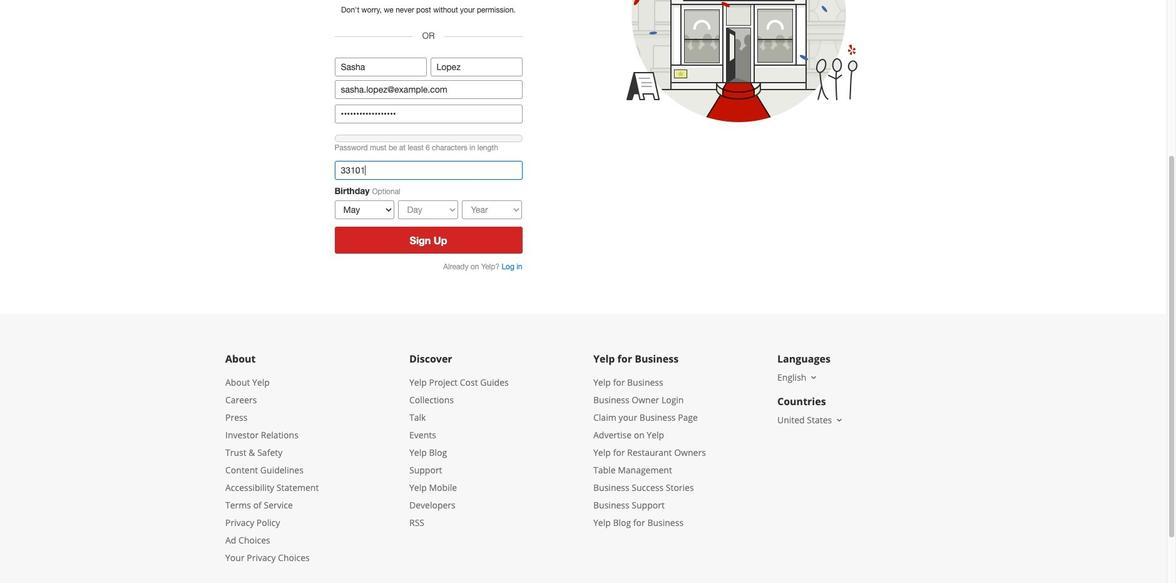 Task type: locate. For each thing, give the bounding box(es) containing it.
1 horizontal spatial 16 chevron down v2 image
[[835, 415, 845, 425]]

16 chevron down v2 image
[[809, 373, 820, 383], [835, 415, 845, 425]]

0 vertical spatial 16 chevron down v2 image
[[809, 373, 820, 383]]

0 horizontal spatial 16 chevron down v2 image
[[809, 373, 820, 383]]

First Name text field
[[335, 58, 427, 77]]

1 vertical spatial 16 chevron down v2 image
[[835, 415, 845, 425]]



Task type: describe. For each thing, give the bounding box(es) containing it.
Email email field
[[335, 80, 523, 99]]

Password password field
[[335, 105, 523, 124]]

ZIP Code text field
[[335, 161, 523, 180]]

Last Name text field
[[431, 58, 523, 77]]



Task type: vqa. For each thing, say whether or not it's contained in the screenshot.
'ZIP Code' text field
yes



